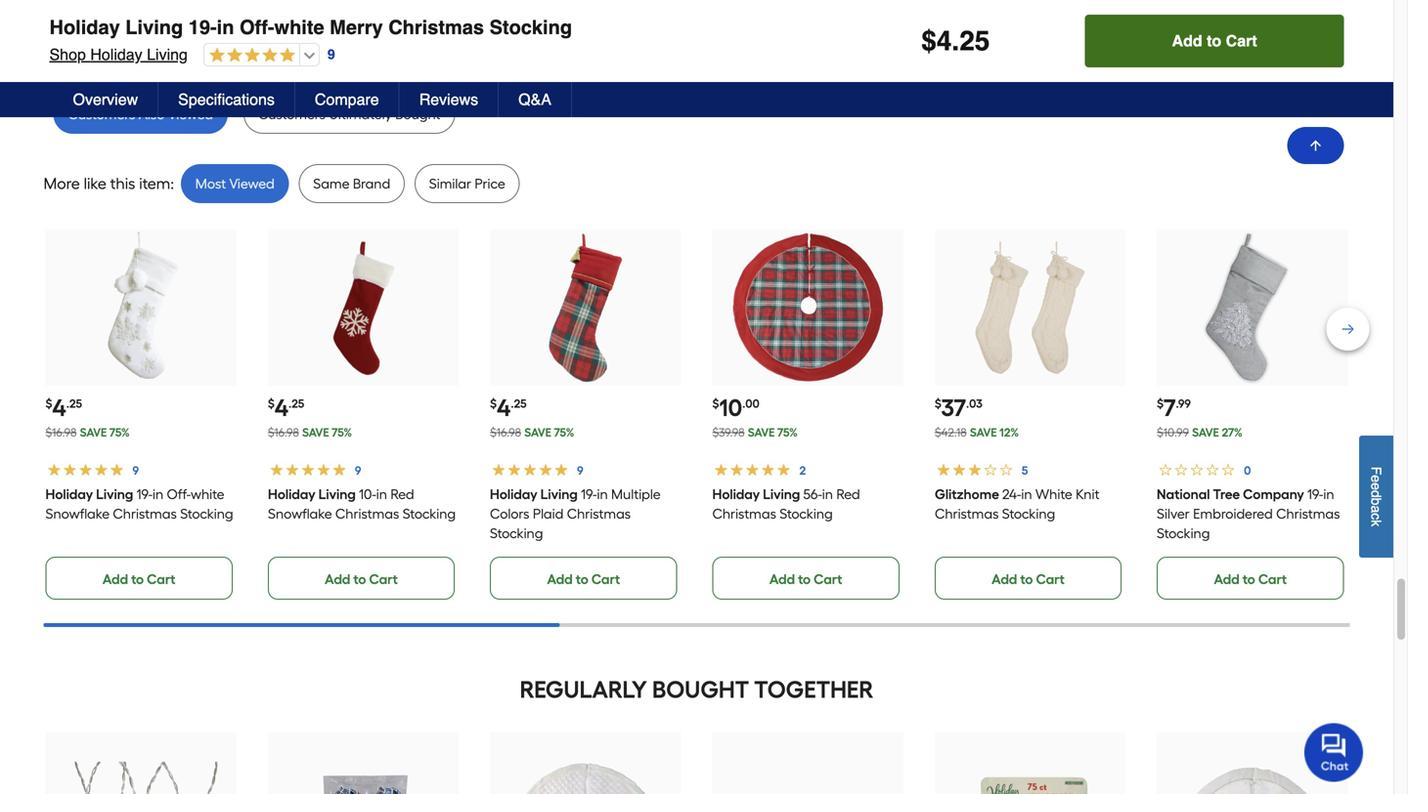 Task type: describe. For each thing, give the bounding box(es) containing it.
12%
[[1000, 426, 1019, 440]]

f e e d b a c k
[[1369, 467, 1384, 527]]

.25 for 19-in multiple colors plaid christmas stocking
[[511, 397, 527, 411]]

3 4 list item from the left
[[490, 230, 681, 600]]

7
[[1164, 394, 1176, 422]]

same brand
[[313, 176, 390, 192]]

to for 56-in red christmas stocking
[[798, 572, 811, 588]]

brand
[[353, 176, 390, 192]]

chat invite button image
[[1304, 723, 1364, 783]]

add inside button
[[1172, 32, 1202, 50]]

add to cart for 24-in white knit christmas stocking
[[992, 572, 1065, 588]]

.25 for 10-in red snowflake christmas stocking
[[288, 397, 304, 411]]

living for 10-in red snowflake christmas stocking
[[318, 487, 356, 503]]

glitzhome
[[935, 487, 999, 503]]

add for 19-in multiple colors plaid christmas stocking
[[547, 572, 573, 588]]

add to cart button
[[1085, 15, 1344, 67]]

holiday living 56-in red christmas stocking image
[[731, 232, 884, 384]]

holiday living for stocking
[[712, 487, 800, 503]]

add for 10-in red snowflake christmas stocking
[[325, 572, 350, 588]]

to for 19-in multiple colors plaid christmas stocking
[[576, 572, 588, 588]]

d
[[1369, 491, 1384, 498]]

company
[[1243, 487, 1304, 503]]

56-
[[803, 487, 822, 503]]

compare
[[315, 90, 379, 109]]

$16.98 save 75% for 10-in red snowflake christmas stocking
[[268, 426, 352, 440]]

.03
[[966, 397, 983, 411]]

$16.98 for 19-in multiple colors plaid christmas stocking
[[490, 426, 521, 440]]

plaid
[[533, 506, 564, 523]]

similar
[[429, 176, 471, 192]]

holiday living for christmas
[[268, 487, 356, 503]]

holiday living for plaid
[[490, 487, 578, 503]]

this
[[110, 175, 135, 193]]

19-in silver embroidered christmas stocking
[[1157, 487, 1340, 542]]

holiday living 19-in multiple colors plaid christmas stocking image
[[509, 232, 662, 384]]

holiday living 16-pack multiple colors/finishes standard indoor ornament shatterproof image
[[287, 763, 440, 795]]

holiday living 19-in off-white merry christmas stocking
[[49, 16, 572, 39]]

$42.18 save 12%
[[935, 426, 1019, 440]]

white inside "19-in off-white snowflake christmas stocking"
[[191, 487, 224, 503]]

also
[[139, 106, 165, 123]]

1 holiday living a christmas story 56-in off-white tree skirt image from the left
[[509, 763, 662, 795]]

10 list item
[[712, 230, 903, 600]]

add to cart for 19-in off-white snowflake christmas stocking
[[103, 572, 176, 588]]

save for 19-in silver embroidered christmas stocking
[[1192, 426, 1219, 440]]

add to cart inside button
[[1172, 32, 1257, 50]]

19-in off-white snowflake christmas stocking
[[45, 487, 233, 523]]

add to cart for 19-in multiple colors plaid christmas stocking
[[547, 572, 620, 588]]

bought
[[652, 676, 749, 705]]

snowflake inside "10-in red snowflake christmas stocking"
[[268, 506, 332, 523]]

$16.98 save 75% for 19-in off-white snowflake christmas stocking
[[45, 426, 130, 440]]

regularly bought together
[[520, 676, 874, 705]]

to for 24-in white knit christmas stocking
[[1020, 572, 1033, 588]]

stocking inside "19-in off-white snowflake christmas stocking"
[[180, 506, 233, 523]]

$16.98 save 75% for 19-in multiple colors plaid christmas stocking
[[490, 426, 574, 440]]

in for 10-in red snowflake christmas stocking
[[376, 487, 387, 503]]

silver
[[1157, 506, 1190, 523]]

q&a button
[[499, 82, 572, 117]]

ultimately
[[329, 106, 392, 123]]

national tree company 19-in silver embroidered christmas stocking image
[[1176, 232, 1329, 384]]

:
[[170, 175, 174, 193]]

75% for snowflake
[[109, 426, 130, 440]]

reviews
[[419, 90, 478, 109]]

holiday living 10-in red snowflake christmas stocking image
[[287, 232, 440, 384]]

56-in red christmas stocking
[[712, 487, 860, 523]]

$10.99 save 27%
[[1157, 426, 1242, 440]]

overview button
[[53, 82, 159, 117]]

stocking inside "19-in multiple colors plaid christmas stocking"
[[490, 526, 543, 542]]

37
[[941, 394, 966, 422]]

25
[[959, 25, 990, 57]]

customers also viewed
[[68, 106, 213, 123]]

add to cart link for knit
[[935, 557, 1122, 600]]

living for 19-in off-white snowflake christmas stocking
[[96, 487, 133, 503]]

compare button
[[295, 82, 400, 117]]

most
[[195, 176, 226, 192]]

1 horizontal spatial viewed
[[229, 176, 274, 192]]

knit
[[1076, 487, 1099, 503]]

$ for 19-in multiple colors plaid christmas stocking
[[490, 397, 497, 411]]

1 4 list item from the left
[[45, 230, 236, 600]]

$ 37 .03
[[935, 394, 983, 422]]

q&a
[[518, 90, 551, 109]]

off- inside "19-in off-white snowflake christmas stocking"
[[167, 487, 191, 503]]

living for 56-in red christmas stocking
[[763, 487, 800, 503]]

cart inside button
[[1226, 32, 1257, 50]]

together
[[754, 676, 874, 705]]

.
[[952, 25, 959, 57]]

christmas inside "19-in multiple colors plaid christmas stocking"
[[567, 506, 631, 523]]

specifications button
[[159, 82, 295, 117]]

10
[[719, 394, 742, 422]]

national
[[1157, 487, 1210, 503]]

add to cart link for white
[[45, 557, 233, 600]]

same
[[313, 176, 350, 192]]

item
[[139, 175, 170, 193]]

cart for 19-in silver embroidered christmas stocking
[[1258, 572, 1287, 588]]

0 vertical spatial white
[[274, 16, 324, 39]]

$39.98
[[712, 426, 745, 440]]

$ 4 .25 for 10-in red snowflake christmas stocking
[[268, 394, 304, 422]]

a
[[1369, 506, 1384, 513]]

27%
[[1222, 426, 1242, 440]]

save for 19-in off-white snowflake christmas stocking
[[80, 426, 107, 440]]

arrow up image
[[1308, 138, 1324, 154]]

cart for 19-in off-white snowflake christmas stocking
[[147, 572, 176, 588]]

9
[[328, 47, 335, 62]]

save for 10-in red snowflake christmas stocking
[[302, 426, 329, 440]]

embroidered
[[1193, 506, 1273, 523]]

$ 4 . 25
[[921, 25, 990, 57]]

$ for 24-in white knit christmas stocking
[[935, 397, 941, 411]]

red for 4
[[390, 487, 414, 503]]

holiday living 75-pack plastic ornament hooks image
[[954, 763, 1107, 795]]

add to cart link for christmas
[[712, 557, 899, 600]]

f
[[1369, 467, 1384, 475]]

$16.98 for 19-in off-white snowflake christmas stocking
[[45, 426, 77, 440]]

4 for 19-in multiple colors plaid christmas stocking
[[497, 394, 511, 422]]

10-in red snowflake christmas stocking
[[268, 487, 456, 523]]

christmas inside 56-in red christmas stocking
[[712, 506, 776, 523]]

0 horizontal spatial viewed
[[168, 106, 213, 123]]



Task type: vqa. For each thing, say whether or not it's contained in the screenshot.


Task type: locate. For each thing, give the bounding box(es) containing it.
save inside 7 "list item"
[[1192, 426, 1219, 440]]

stocking inside 56-in red christmas stocking
[[780, 506, 833, 523]]

add for 19-in off-white snowflake christmas stocking
[[103, 572, 128, 588]]

1 horizontal spatial customers
[[258, 106, 326, 123]]

shop
[[49, 45, 86, 64]]

1 customers from the left
[[68, 106, 135, 123]]

2 horizontal spatial $16.98 save 75%
[[490, 426, 574, 440]]

save left 12% at the right of page
[[970, 426, 997, 440]]

1 vertical spatial off-
[[167, 487, 191, 503]]

add to cart link down 24-in white knit christmas stocking
[[935, 557, 1122, 600]]

holiday for 10-in red snowflake christmas stocking
[[268, 487, 315, 503]]

k
[[1369, 520, 1384, 527]]

2 snowflake from the left
[[268, 506, 332, 523]]

0 vertical spatial off-
[[240, 16, 274, 39]]

add inside 10 list item
[[769, 572, 795, 588]]

24-in white knit christmas stocking
[[935, 487, 1099, 523]]

add to cart for 10-in red snowflake christmas stocking
[[325, 572, 398, 588]]

add to cart for 56-in red christmas stocking
[[769, 572, 842, 588]]

save up "10-in red snowflake christmas stocking"
[[302, 426, 329, 440]]

3 $16.98 from the left
[[490, 426, 521, 440]]

1 vertical spatial viewed
[[229, 176, 274, 192]]

living inside 10 list item
[[763, 487, 800, 503]]

19- for 19-in multiple colors plaid christmas stocking
[[581, 487, 597, 503]]

in for 24-in white knit christmas stocking
[[1021, 487, 1032, 503]]

75% up "10-in red snowflake christmas stocking"
[[332, 426, 352, 440]]

$
[[921, 25, 937, 57], [45, 397, 52, 411], [268, 397, 275, 411], [490, 397, 497, 411], [712, 397, 719, 411], [935, 397, 941, 411], [1157, 397, 1164, 411]]

living
[[125, 16, 183, 39], [147, 45, 188, 64], [96, 487, 133, 503], [318, 487, 356, 503], [541, 487, 578, 503], [763, 487, 800, 503]]

.00
[[742, 397, 760, 411]]

1 horizontal spatial .25
[[288, 397, 304, 411]]

$16.98 for 10-in red snowflake christmas stocking
[[268, 426, 299, 440]]

glitzhome 24-in white knit christmas stocking image
[[954, 232, 1107, 384]]

holiday for 56-in red christmas stocking
[[712, 487, 760, 503]]

stocking
[[489, 16, 572, 39], [180, 506, 233, 523], [402, 506, 456, 523], [780, 506, 833, 523], [1002, 506, 1055, 523], [490, 526, 543, 542], [1157, 526, 1210, 542]]

e up b
[[1369, 483, 1384, 491]]

stocking inside 19-in silver embroidered christmas stocking
[[1157, 526, 1210, 542]]

viewed right most
[[229, 176, 274, 192]]

1 .25 from the left
[[66, 397, 82, 411]]

$16.98 save 75% up plaid
[[490, 426, 574, 440]]

merry
[[330, 16, 383, 39]]

1 horizontal spatial $ 4 .25
[[268, 394, 304, 422]]

2 red from the left
[[836, 487, 860, 503]]

most viewed
[[195, 176, 274, 192]]

reviews button
[[400, 82, 499, 117]]

cart inside 7 "list item"
[[1258, 572, 1287, 588]]

19- for 19-in off-white snowflake christmas stocking
[[136, 487, 153, 503]]

$42.18
[[935, 426, 967, 440]]

christmas inside 19-in silver embroidered christmas stocking
[[1276, 506, 1340, 523]]

price
[[475, 176, 505, 192]]

2 e from the top
[[1369, 483, 1384, 491]]

2 4 list item from the left
[[268, 230, 459, 600]]

customers
[[68, 106, 135, 123], [258, 106, 326, 123]]

$ inside $ 7 .99
[[1157, 397, 1164, 411]]

add to cart link down "10-in red snowflake christmas stocking"
[[268, 557, 455, 600]]

2 horizontal spatial 4 list item
[[490, 230, 681, 600]]

christmas inside "19-in off-white snowflake christmas stocking"
[[113, 506, 177, 523]]

$ 4 .25
[[45, 394, 82, 422], [268, 394, 304, 422], [490, 394, 527, 422]]

$10.99
[[1157, 426, 1189, 440]]

save up plaid
[[524, 426, 551, 440]]

stocking inside "10-in red snowflake christmas stocking"
[[402, 506, 456, 523]]

75% right $39.98
[[777, 426, 798, 440]]

save down ".00"
[[748, 426, 775, 440]]

add to cart inside 10 list item
[[769, 572, 842, 588]]

in inside 56-in red christmas stocking
[[822, 487, 833, 503]]

in inside "19-in off-white snowflake christmas stocking"
[[153, 487, 163, 503]]

save up "19-in off-white snowflake christmas stocking"
[[80, 426, 107, 440]]

regularly bought together heading
[[44, 671, 1350, 710]]

in inside 24-in white knit christmas stocking
[[1021, 487, 1032, 503]]

$ 7 .99
[[1157, 394, 1191, 422]]

white
[[274, 16, 324, 39], [191, 487, 224, 503]]

in for 19-in silver embroidered christmas stocking
[[1323, 487, 1334, 503]]

1 holiday living from the left
[[45, 487, 133, 503]]

living for 19-in multiple colors plaid christmas stocking
[[541, 487, 578, 503]]

cart inside 37 list item
[[1036, 572, 1065, 588]]

0 horizontal spatial .25
[[66, 397, 82, 411]]

add for 56-in red christmas stocking
[[769, 572, 795, 588]]

holiday for 19-in off-white snowflake christmas stocking
[[45, 487, 93, 503]]

2 holiday living a christmas story 56-in off-white tree skirt image from the left
[[1176, 763, 1329, 795]]

1 horizontal spatial red
[[836, 487, 860, 503]]

19- inside 19-in silver embroidered christmas stocking
[[1307, 487, 1324, 503]]

$ for 56-in red christmas stocking
[[712, 397, 719, 411]]

multiple
[[611, 487, 661, 503]]

holiday living inside 10 list item
[[712, 487, 800, 503]]

add to cart link for colors
[[490, 557, 677, 600]]

0 horizontal spatial $ 4 .25
[[45, 394, 82, 422]]

add to cart link down 19-in silver embroidered christmas stocking
[[1157, 557, 1344, 600]]

add to cart link
[[45, 557, 233, 600], [268, 557, 455, 600], [490, 557, 677, 600], [712, 557, 899, 600], [935, 557, 1122, 600], [1157, 557, 1344, 600]]

more
[[44, 175, 80, 193]]

19- for 19-in silver embroidered christmas stocking
[[1307, 487, 1324, 503]]

add inside 37 list item
[[992, 572, 1017, 588]]

1 vertical spatial white
[[191, 487, 224, 503]]

b
[[1369, 498, 1384, 506]]

19- inside "19-in off-white snowflake christmas stocking"
[[136, 487, 153, 503]]

add to cart
[[1172, 32, 1257, 50], [103, 572, 176, 588], [325, 572, 398, 588], [547, 572, 620, 588], [769, 572, 842, 588], [992, 572, 1065, 588], [1214, 572, 1287, 588]]

bought
[[395, 106, 440, 123]]

save
[[80, 426, 107, 440], [302, 426, 329, 440], [524, 426, 551, 440], [748, 426, 775, 440], [970, 426, 997, 440], [1192, 426, 1219, 440]]

holiday living
[[45, 487, 133, 503], [268, 487, 356, 503], [490, 487, 578, 503], [712, 487, 800, 503]]

$ 4 .25 for 19-in off-white snowflake christmas stocking
[[45, 394, 82, 422]]

national tree company
[[1157, 487, 1304, 503]]

in inside 19-in silver embroidered christmas stocking
[[1323, 487, 1334, 503]]

2 horizontal spatial $16.98
[[490, 426, 521, 440]]

holiday inside 10 list item
[[712, 487, 760, 503]]

off-
[[240, 16, 274, 39], [167, 487, 191, 503]]

.25 for 19-in off-white snowflake christmas stocking
[[66, 397, 82, 411]]

1 red from the left
[[390, 487, 414, 503]]

save for 56-in red christmas stocking
[[748, 426, 775, 440]]

add to cart link inside 10 list item
[[712, 557, 899, 600]]

5 add to cart link from the left
[[935, 557, 1122, 600]]

add to cart link down "19-in multiple colors plaid christmas stocking" on the bottom left
[[490, 557, 677, 600]]

to inside 10 list item
[[798, 572, 811, 588]]

5 save from the left
[[970, 426, 997, 440]]

holiday living a christmas story 56-in off-white tree skirt image
[[509, 763, 662, 795], [1176, 763, 1329, 795]]

in for 19-in off-white snowflake christmas stocking
[[153, 487, 163, 503]]

add to cart link inside 7 "list item"
[[1157, 557, 1344, 600]]

0 vertical spatial viewed
[[168, 106, 213, 123]]

$ inside the $ 10 .00
[[712, 397, 719, 411]]

holiday living 19-in off-white snowflake christmas stocking image
[[65, 232, 217, 384]]

add to cart for 19-in silver embroidered christmas stocking
[[1214, 572, 1287, 588]]

shop holiday living
[[49, 45, 188, 64]]

6 save from the left
[[1192, 426, 1219, 440]]

christmas inside "10-in red snowflake christmas stocking"
[[335, 506, 399, 523]]

viewed
[[168, 106, 213, 123], [229, 176, 274, 192]]

$39.98 save 75%
[[712, 426, 798, 440]]

1 $16.98 from the left
[[45, 426, 77, 440]]

3 $ 4 .25 from the left
[[490, 394, 527, 422]]

$16.98 save 75% up "10-in red snowflake christmas stocking"
[[268, 426, 352, 440]]

save left 27%
[[1192, 426, 1219, 440]]

add for 24-in white knit christmas stocking
[[992, 572, 1017, 588]]

add to cart link inside 37 list item
[[935, 557, 1122, 600]]

christmas inside 24-in white knit christmas stocking
[[935, 506, 999, 523]]

1 horizontal spatial white
[[274, 16, 324, 39]]

similar price
[[429, 176, 505, 192]]

1 $16.98 save 75% from the left
[[45, 426, 130, 440]]

holiday living 10-count 4.5-ft white led battery-operated indoor christmas string lights timer image
[[65, 763, 217, 795]]

in
[[217, 16, 234, 39], [153, 487, 163, 503], [376, 487, 387, 503], [597, 487, 608, 503], [822, 487, 833, 503], [1021, 487, 1032, 503], [1323, 487, 1334, 503]]

0 horizontal spatial off-
[[167, 487, 191, 503]]

add to cart link for embroidered
[[1157, 557, 1344, 600]]

red
[[390, 487, 414, 503], [836, 487, 860, 503]]

0 horizontal spatial white
[[191, 487, 224, 503]]

colors
[[490, 506, 530, 523]]

1 75% from the left
[[109, 426, 130, 440]]

75% up "19-in off-white snowflake christmas stocking"
[[109, 426, 130, 440]]

3 75% from the left
[[554, 426, 574, 440]]

snowflake inside "19-in off-white snowflake christmas stocking"
[[45, 506, 110, 523]]

$ for 19-in silver embroidered christmas stocking
[[1157, 397, 1164, 411]]

2 customers from the left
[[258, 106, 326, 123]]

4 list item
[[45, 230, 236, 600], [268, 230, 459, 600], [490, 230, 681, 600]]

to for 19-in silver embroidered christmas stocking
[[1243, 572, 1255, 588]]

1 horizontal spatial $16.98
[[268, 426, 299, 440]]

4 for 10-in red snowflake christmas stocking
[[275, 394, 288, 422]]

red inside "10-in red snowflake christmas stocking"
[[390, 487, 414, 503]]

1 horizontal spatial off-
[[240, 16, 274, 39]]

37 list item
[[935, 230, 1126, 600]]

10-
[[359, 487, 376, 503]]

4
[[937, 25, 952, 57], [52, 394, 66, 422], [275, 394, 288, 422], [497, 394, 511, 422]]

red inside 56-in red christmas stocking
[[836, 487, 860, 503]]

regularly
[[520, 676, 647, 705]]

4 save from the left
[[748, 426, 775, 440]]

to inside 37 list item
[[1020, 572, 1033, 588]]

holiday living for snowflake
[[45, 487, 133, 503]]

red right 10-
[[390, 487, 414, 503]]

add to cart link down 56-in red christmas stocking
[[712, 557, 899, 600]]

0 horizontal spatial customers
[[68, 106, 135, 123]]

cart for 19-in multiple colors plaid christmas stocking
[[591, 572, 620, 588]]

1 horizontal spatial holiday living a christmas story 56-in off-white tree skirt image
[[1176, 763, 1329, 795]]

1 add to cart link from the left
[[45, 557, 233, 600]]

in for 19-in multiple colors plaid christmas stocking
[[597, 487, 608, 503]]

red for 10
[[836, 487, 860, 503]]

cart for 24-in white knit christmas stocking
[[1036, 572, 1065, 588]]

to
[[1207, 32, 1222, 50], [131, 572, 144, 588], [353, 572, 366, 588], [576, 572, 588, 588], [798, 572, 811, 588], [1020, 572, 1033, 588], [1243, 572, 1255, 588]]

0 horizontal spatial holiday living a christmas story 56-in off-white tree skirt image
[[509, 763, 662, 795]]

3 $16.98 save 75% from the left
[[490, 426, 574, 440]]

2 $16.98 save 75% from the left
[[268, 426, 352, 440]]

2 holiday living from the left
[[268, 487, 356, 503]]

more like this item :
[[44, 175, 174, 193]]

to inside button
[[1207, 32, 1222, 50]]

7 list item
[[1157, 230, 1348, 600]]

2 75% from the left
[[332, 426, 352, 440]]

in inside "10-in red snowflake christmas stocking"
[[376, 487, 387, 503]]

cart
[[1226, 32, 1257, 50], [147, 572, 176, 588], [369, 572, 398, 588], [591, 572, 620, 588], [814, 572, 842, 588], [1036, 572, 1065, 588], [1258, 572, 1287, 588]]

overview
[[73, 90, 138, 109]]

75% inside 10 list item
[[777, 426, 798, 440]]

1 horizontal spatial snowflake
[[268, 506, 332, 523]]

2 save from the left
[[302, 426, 329, 440]]

customers ultimately bought
[[258, 106, 440, 123]]

.99
[[1176, 397, 1191, 411]]

0 horizontal spatial $16.98 save 75%
[[45, 426, 130, 440]]

holiday
[[49, 16, 120, 39], [90, 45, 142, 64], [45, 487, 93, 503], [268, 487, 315, 503], [490, 487, 538, 503], [712, 487, 760, 503]]

to for 10-in red snowflake christmas stocking
[[353, 572, 366, 588]]

cart for 10-in red snowflake christmas stocking
[[369, 572, 398, 588]]

0 horizontal spatial red
[[390, 487, 414, 503]]

1 horizontal spatial 4 list item
[[268, 230, 459, 600]]

red right 56-
[[836, 487, 860, 503]]

add to cart link down "19-in off-white snowflake christmas stocking"
[[45, 557, 233, 600]]

1 $ 4 .25 from the left
[[45, 394, 82, 422]]

3 holiday living from the left
[[490, 487, 578, 503]]

stocking inside 24-in white knit christmas stocking
[[1002, 506, 1055, 523]]

save for 19-in multiple colors plaid christmas stocking
[[524, 426, 551, 440]]

75% for stocking
[[777, 426, 798, 440]]

4.9 stars image
[[204, 47, 295, 65]]

2 add to cart link from the left
[[268, 557, 455, 600]]

0 horizontal spatial $16.98
[[45, 426, 77, 440]]

$ 10 .00
[[712, 394, 760, 422]]

in inside "19-in multiple colors plaid christmas stocking"
[[597, 487, 608, 503]]

christmas
[[388, 16, 484, 39], [113, 506, 177, 523], [335, 506, 399, 523], [567, 506, 631, 523], [712, 506, 776, 523], [935, 506, 999, 523], [1276, 506, 1340, 523]]

specifications
[[178, 90, 275, 109]]

$16.98 save 75% up "19-in off-white snowflake christmas stocking"
[[45, 426, 130, 440]]

75% for plaid
[[554, 426, 574, 440]]

24-
[[1002, 487, 1021, 503]]

4 add to cart link from the left
[[712, 557, 899, 600]]

$ inside $ 37 .03
[[935, 397, 941, 411]]

6 add to cart link from the left
[[1157, 557, 1344, 600]]

white
[[1035, 487, 1072, 503]]

add inside 7 "list item"
[[1214, 572, 1240, 588]]

1 snowflake from the left
[[45, 506, 110, 523]]

.25
[[66, 397, 82, 411], [288, 397, 304, 411], [511, 397, 527, 411]]

19- inside "19-in multiple colors plaid christmas stocking"
[[581, 487, 597, 503]]

e up d
[[1369, 475, 1384, 483]]

1 horizontal spatial $16.98 save 75%
[[268, 426, 352, 440]]

2 horizontal spatial .25
[[511, 397, 527, 411]]

save inside 10 list item
[[748, 426, 775, 440]]

save for 24-in white knit christmas stocking
[[970, 426, 997, 440]]

75% up "19-in multiple colors plaid christmas stocking" on the bottom left
[[554, 426, 574, 440]]

2 horizontal spatial $ 4 .25
[[490, 394, 527, 422]]

3 save from the left
[[524, 426, 551, 440]]

in for 56-in red christmas stocking
[[822, 487, 833, 503]]

add for 19-in silver embroidered christmas stocking
[[1214, 572, 1240, 588]]

1 save from the left
[[80, 426, 107, 440]]

cart inside 10 list item
[[814, 572, 842, 588]]

2 $ 4 .25 from the left
[[268, 394, 304, 422]]

customers for customers ultimately bought
[[258, 106, 326, 123]]

tree
[[1213, 487, 1240, 503]]

1 e from the top
[[1369, 475, 1384, 483]]

4 holiday living from the left
[[712, 487, 800, 503]]

2 $16.98 from the left
[[268, 426, 299, 440]]

save inside 37 list item
[[970, 426, 997, 440]]

to for 19-in off-white snowflake christmas stocking
[[131, 572, 144, 588]]

0 horizontal spatial snowflake
[[45, 506, 110, 523]]

add to cart link for snowflake
[[268, 557, 455, 600]]

3 .25 from the left
[[511, 397, 527, 411]]

19-in multiple colors plaid christmas stocking
[[490, 487, 661, 542]]

viewed right "also" at left
[[168, 106, 213, 123]]

add to cart inside 37 list item
[[992, 572, 1065, 588]]

4 for 19-in off-white snowflake christmas stocking
[[52, 394, 66, 422]]

$ 4 .25 for 19-in multiple colors plaid christmas stocking
[[490, 394, 527, 422]]

0 horizontal spatial 4 list item
[[45, 230, 236, 600]]

$16.98
[[45, 426, 77, 440], [268, 426, 299, 440], [490, 426, 521, 440]]

holiday for 19-in multiple colors plaid christmas stocking
[[490, 487, 538, 503]]

f e e d b a c k button
[[1359, 436, 1393, 558]]

$ for 19-in off-white snowflake christmas stocking
[[45, 397, 52, 411]]

$16.98 save 75%
[[45, 426, 130, 440], [268, 426, 352, 440], [490, 426, 574, 440]]

$ for 10-in red snowflake christmas stocking
[[268, 397, 275, 411]]

c
[[1369, 513, 1384, 520]]

like
[[84, 175, 106, 193]]

75%
[[109, 426, 130, 440], [332, 426, 352, 440], [554, 426, 574, 440], [777, 426, 798, 440]]

2 .25 from the left
[[288, 397, 304, 411]]

cart for 56-in red christmas stocking
[[814, 572, 842, 588]]

to inside 7 "list item"
[[1243, 572, 1255, 588]]

3 add to cart link from the left
[[490, 557, 677, 600]]

4 75% from the left
[[777, 426, 798, 440]]

customers for customers also viewed
[[68, 106, 135, 123]]

add to cart inside 7 "list item"
[[1214, 572, 1287, 588]]

75% for christmas
[[332, 426, 352, 440]]

e
[[1369, 475, 1384, 483], [1369, 483, 1384, 491]]



